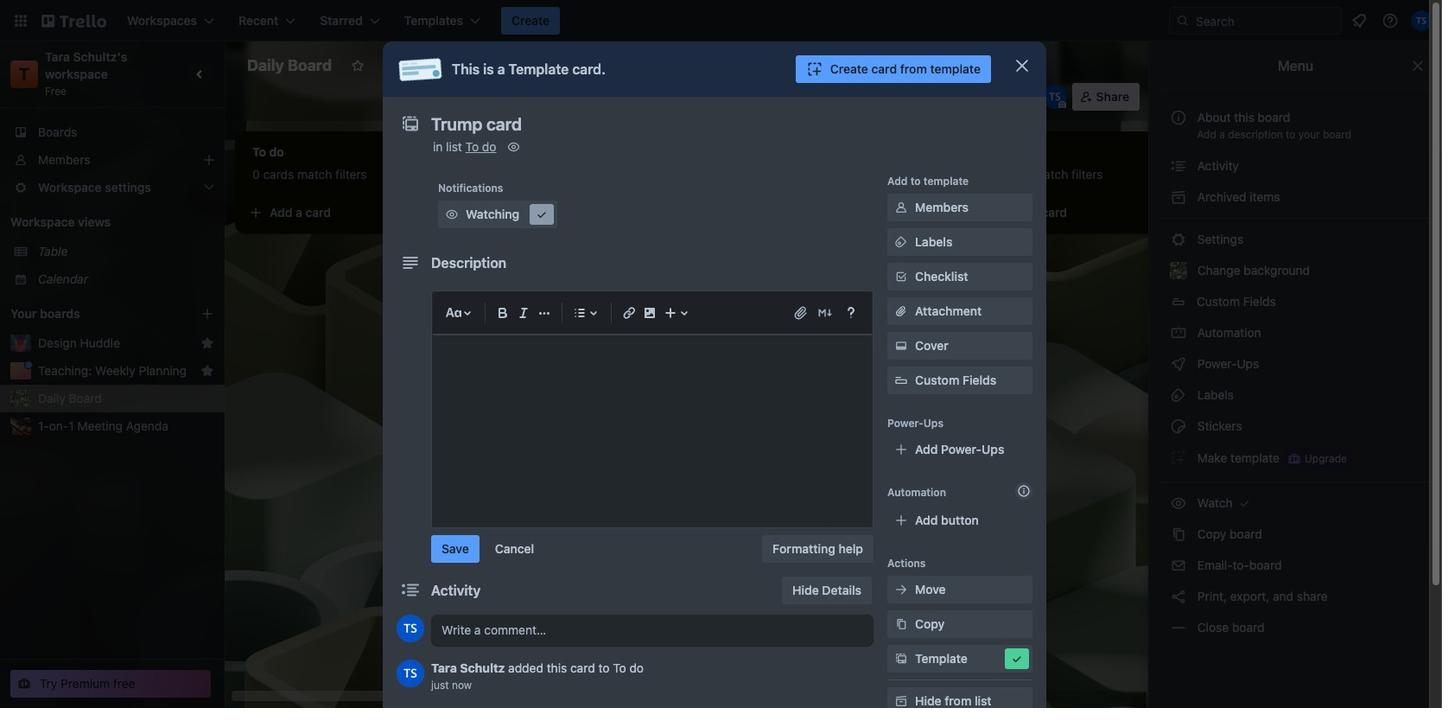 Task type: describe. For each thing, give the bounding box(es) containing it.
add a card for second add a card button from left
[[515, 205, 577, 220]]

1 vertical spatial members link
[[888, 194, 1033, 221]]

cover link
[[888, 332, 1033, 360]]

your boards with 4 items element
[[10, 303, 175, 324]]

0 vertical spatial labels
[[916, 234, 953, 249]]

attachment
[[916, 303, 982, 318]]

ups inside button
[[724, 89, 747, 104]]

description
[[431, 255, 507, 271]]

print,
[[1198, 589, 1228, 603]]

list
[[446, 139, 462, 154]]

0 vertical spatial to
[[466, 139, 479, 154]]

calendar link
[[38, 271, 214, 288]]

table
[[38, 244, 68, 259]]

workspace for workspace views
[[10, 214, 75, 229]]

1 vertical spatial watching button
[[438, 201, 558, 228]]

tara schultz's workspace free
[[45, 49, 130, 98]]

copy link
[[888, 610, 1033, 638]]

1 vertical spatial labels
[[1195, 387, 1235, 402]]

watch link
[[1160, 489, 1433, 517]]

board link
[[524, 52, 597, 80]]

0 cards match filters for second add a card button from left
[[498, 167, 613, 182]]

calendar
[[38, 271, 88, 286]]

match for first add a card button from the right
[[1034, 167, 1069, 182]]

link image
[[619, 303, 640, 323]]

a inside the about this board add a description to your board
[[1220, 128, 1226, 141]]

sm image for 'template' button
[[893, 650, 910, 667]]

meeting
[[77, 418, 123, 433]]

this inside tara schultz added this card to to do just now
[[547, 661, 567, 675]]

and
[[1274, 589, 1294, 603]]

members for the topmost members link
[[38, 152, 90, 167]]

close
[[1198, 620, 1230, 635]]

sm image for watch "link"
[[1171, 495, 1188, 512]]

editor toolbar toolbar
[[440, 299, 865, 327]]

save
[[442, 541, 469, 556]]

custom for menu
[[1197, 294, 1241, 309]]

daily board inside text field
[[247, 56, 332, 74]]

sm image for automation link
[[1171, 324, 1188, 342]]

0 cards match filters for first add a card button from the right
[[989, 167, 1104, 182]]

notifications
[[438, 182, 504, 195]]

2 add a card button from the left
[[488, 199, 681, 227]]

0 vertical spatial members link
[[0, 146, 225, 174]]

workspace for workspace visible
[[406, 58, 470, 73]]

custom fields for menu
[[1197, 294, 1277, 309]]

try premium free button
[[10, 670, 211, 698]]

try premium free
[[40, 676, 135, 691]]

this
[[452, 61, 480, 77]]

1-on-1 meeting agenda link
[[38, 418, 214, 435]]

in list to do
[[433, 139, 497, 154]]

template button
[[888, 645, 1033, 673]]

watch
[[1195, 495, 1237, 510]]

search image
[[1177, 14, 1191, 28]]

2 horizontal spatial automation
[[1195, 325, 1262, 340]]

view markdown image
[[817, 304, 834, 322]]

all
[[1010, 89, 1023, 104]]

2 horizontal spatial board
[[553, 58, 587, 73]]

archived
[[1198, 189, 1247, 204]]

to inside tara schultz added this card to to do just now
[[613, 661, 627, 675]]

1 create from template… image from the left
[[443, 206, 456, 220]]

add inside the about this board add a description to your board
[[1198, 128, 1217, 141]]

template inside button
[[931, 61, 981, 76]]

copy board link
[[1160, 520, 1433, 548]]

1
[[69, 418, 74, 433]]

agenda
[[126, 418, 168, 433]]

sm image for the settings link
[[1171, 231, 1188, 248]]

filters for second add a card button from left
[[581, 167, 613, 182]]

attach and insert link image
[[793, 304, 810, 322]]

email-to-board
[[1195, 558, 1283, 572]]

share
[[1097, 89, 1130, 104]]

sm image for checklist link
[[893, 268, 910, 285]]

sm image for the bottom watching button
[[444, 206, 461, 223]]

clear all button
[[970, 83, 1030, 111]]

0 vertical spatial tara schultz (taraschultz7) image
[[1412, 10, 1433, 31]]

copy for copy board
[[1198, 527, 1227, 541]]

1 vertical spatial tara schultz (taraschultz7) image
[[1043, 85, 1067, 109]]

0 vertical spatial labels link
[[888, 228, 1033, 256]]

workspace
[[45, 67, 108, 81]]

sm image for close board link
[[1171, 619, 1188, 636]]

customize views image
[[606, 57, 623, 74]]

sm image for the rightmost labels link
[[1171, 386, 1188, 404]]

create card from template
[[831, 61, 981, 76]]

sm image for email-to-board link
[[1171, 557, 1188, 574]]

teaching:
[[38, 363, 92, 378]]

starred icon image for design huddle
[[201, 336, 214, 350]]

boards link
[[0, 118, 225, 146]]

add button button
[[888, 507, 1033, 534]]

filters for first add a card button from the right
[[1072, 167, 1104, 182]]

sm image for 'activity' link
[[1171, 157, 1188, 175]]

board inside close board link
[[1233, 620, 1265, 635]]

checklist link
[[888, 263, 1033, 290]]

add to template
[[888, 175, 969, 188]]

views
[[78, 214, 111, 229]]

create card from template button
[[796, 55, 992, 83]]

export,
[[1231, 589, 1270, 603]]

cancel button
[[485, 535, 545, 563]]

weekly
[[95, 363, 136, 378]]

cards for first add a card button from the right
[[1000, 167, 1031, 182]]

to inside the about this board add a description to your board
[[1287, 128, 1296, 141]]

1 filters from the left
[[336, 167, 367, 182]]

activity link
[[1160, 152, 1433, 180]]

board inside text field
[[288, 56, 332, 74]]

workspace views
[[10, 214, 111, 229]]

just now link
[[431, 679, 472, 692]]

Search field
[[1191, 8, 1342, 34]]

0 horizontal spatial do
[[482, 139, 497, 154]]

add power-ups
[[916, 442, 1005, 456]]

2 horizontal spatial power-ups
[[1195, 356, 1263, 371]]

1 vertical spatial daily
[[38, 391, 65, 405]]

sm image for copy board link
[[1171, 526, 1188, 543]]

sm image for print, export, and share link on the bottom
[[1171, 588, 1188, 605]]

1 add a card button from the left
[[242, 199, 436, 227]]

print, export, and share link
[[1160, 583, 1433, 610]]

cancel
[[495, 541, 535, 556]]

close board
[[1195, 620, 1265, 635]]

ups down automation link
[[1238, 356, 1260, 371]]

email-to-board link
[[1160, 552, 1433, 579]]

ups up add button button
[[982, 442, 1005, 456]]

boards
[[40, 306, 80, 321]]

your
[[1299, 128, 1321, 141]]

archived items link
[[1160, 183, 1433, 211]]

board inside email-to-board link
[[1250, 558, 1283, 572]]

settings link
[[1160, 226, 1433, 253]]

change background link
[[1160, 257, 1433, 284]]

cover
[[916, 338, 949, 353]]

ups up add power-ups
[[924, 417, 944, 430]]

change background
[[1195, 263, 1311, 278]]

custom fields for add to template
[[916, 373, 997, 387]]

sm image for cover link
[[893, 337, 910, 354]]

formatting help
[[773, 541, 864, 556]]

checklist
[[916, 269, 969, 284]]

add board image
[[201, 307, 214, 321]]

sm image for top labels link
[[893, 233, 910, 251]]

daily inside text field
[[247, 56, 284, 74]]

teaching: weekly planning
[[38, 363, 187, 378]]

planning
[[139, 363, 187, 378]]

0 notifications image
[[1350, 10, 1370, 31]]

about this board add a description to your board
[[1198, 110, 1352, 141]]

1 vertical spatial template
[[924, 175, 969, 188]]

free
[[45, 85, 67, 98]]

clear all
[[977, 89, 1023, 104]]

open help dialog image
[[841, 303, 862, 323]]

save button
[[431, 535, 480, 563]]

Write a comment text field
[[431, 615, 874, 646]]

free
[[113, 676, 135, 691]]

1 horizontal spatial to
[[911, 175, 921, 188]]

card inside button
[[872, 61, 898, 76]]



Task type: vqa. For each thing, say whether or not it's contained in the screenshot.
template to the top
yes



Task type: locate. For each thing, give the bounding box(es) containing it.
power- up stickers
[[1198, 356, 1238, 371]]

sm image
[[1171, 157, 1188, 175], [1171, 188, 1188, 206], [1171, 231, 1188, 248], [893, 268, 910, 285], [1171, 324, 1188, 342], [1171, 386, 1188, 404], [1171, 418, 1188, 435], [893, 581, 910, 598], [1171, 588, 1188, 605], [893, 616, 910, 633], [893, 650, 910, 667], [1009, 650, 1026, 667], [893, 693, 910, 708]]

about
[[1198, 110, 1232, 124]]

actions
[[888, 557, 926, 570]]

board
[[288, 56, 332, 74], [553, 58, 587, 73], [69, 391, 102, 405]]

watching button down notifications
[[438, 201, 558, 228]]

board down export,
[[1233, 620, 1265, 635]]

labels link up stickers link
[[1160, 381, 1433, 409]]

0 horizontal spatial add a card
[[270, 205, 331, 220]]

0 vertical spatial daily board
[[247, 56, 332, 74]]

filters
[[891, 89, 926, 104]]

schultz
[[460, 661, 505, 675]]

3 cards from the left
[[1000, 167, 1031, 182]]

2 horizontal spatial tara schultz (taraschultz7) image
[[1412, 10, 1433, 31]]

2 horizontal spatial match
[[1034, 167, 1069, 182]]

add button
[[916, 513, 979, 527]]

sm image for move link
[[893, 581, 910, 598]]

1 horizontal spatial workspace
[[406, 58, 470, 73]]

items
[[1250, 189, 1281, 204]]

primary element
[[0, 0, 1443, 41]]

sm image inside email-to-board link
[[1171, 557, 1188, 574]]

image image
[[640, 303, 661, 323]]

copy for copy
[[916, 616, 945, 631]]

this right added
[[547, 661, 567, 675]]

fields for add to template
[[963, 373, 997, 387]]

design huddle button
[[38, 335, 194, 352]]

sm image inside labels link
[[893, 233, 910, 251]]

0 horizontal spatial labels link
[[888, 228, 1033, 256]]

sm image inside close board link
[[1171, 619, 1188, 636]]

template
[[931, 61, 981, 76], [924, 175, 969, 188], [1231, 450, 1280, 465]]

to inside tara schultz added this card to to do just now
[[599, 661, 610, 675]]

formatting help link
[[763, 535, 874, 563]]

1 horizontal spatial members link
[[888, 194, 1033, 221]]

1 horizontal spatial match
[[543, 167, 578, 182]]

added
[[509, 661, 544, 675]]

copy up email- at the bottom right
[[1198, 527, 1227, 541]]

2 horizontal spatial add a card button
[[979, 199, 1172, 227]]

try
[[40, 676, 57, 691]]

open information menu image
[[1382, 12, 1400, 29]]

create up this is a template card.
[[512, 13, 550, 28]]

watching down customize views icon
[[581, 89, 634, 104]]

fields for menu
[[1244, 294, 1277, 309]]

automation link
[[1160, 319, 1433, 347]]

do right list
[[482, 139, 497, 154]]

description
[[1229, 128, 1284, 141]]

board up '1'
[[69, 391, 102, 405]]

custom for add to template
[[916, 373, 960, 387]]

2 starred icon image from the top
[[201, 364, 214, 378]]

copy down move at the bottom of page
[[916, 616, 945, 631]]

sm image inside automation button
[[761, 83, 785, 107]]

board up description
[[1259, 110, 1291, 124]]

1 horizontal spatial create
[[831, 61, 869, 76]]

sm image inside copy board link
[[1171, 526, 1188, 543]]

details
[[823, 583, 862, 597]]

3 match from the left
[[1034, 167, 1069, 182]]

close board link
[[1160, 614, 1433, 642]]

members link down the add to template
[[888, 194, 1033, 221]]

1 horizontal spatial board
[[288, 56, 332, 74]]

huddle
[[80, 335, 120, 350]]

labels link up checklist link
[[888, 228, 1033, 256]]

upgrade
[[1305, 452, 1348, 465]]

power-ups up add power-ups
[[888, 417, 944, 430]]

custom fields button down change background 'link' on the top of page
[[1160, 288, 1433, 316]]

template down copy link
[[916, 651, 968, 666]]

1 starred icon image from the top
[[201, 336, 214, 350]]

tara schultz (taraschultz7) image up tara schultz (taraschultz7) icon
[[397, 615, 425, 642]]

3 add a card from the left
[[1006, 205, 1068, 220]]

sm image inside members link
[[893, 199, 910, 216]]

add
[[1198, 128, 1217, 141], [888, 175, 908, 188], [270, 205, 293, 220], [515, 205, 538, 220], [1006, 205, 1029, 220], [916, 442, 938, 456], [916, 513, 938, 527]]

workspace
[[406, 58, 470, 73], [10, 214, 75, 229]]

workspace inside button
[[406, 58, 470, 73]]

cards for second add a card button from left
[[509, 167, 540, 182]]

labels
[[916, 234, 953, 249], [1195, 387, 1235, 402]]

automation inside button
[[785, 89, 851, 104]]

0 vertical spatial to
[[1287, 128, 1296, 141]]

sm image inside copy link
[[893, 616, 910, 633]]

2 cards from the left
[[509, 167, 540, 182]]

tara up workspace
[[45, 49, 70, 64]]

0 horizontal spatial to
[[599, 661, 610, 675]]

sm image inside 'activity' link
[[1171, 157, 1188, 175]]

button
[[942, 513, 979, 527]]

0 horizontal spatial match
[[297, 167, 332, 182]]

hide details link
[[783, 577, 872, 604]]

sm image inside stickers link
[[1171, 418, 1188, 435]]

power-ups
[[684, 89, 747, 104], [1195, 356, 1263, 371], [888, 417, 944, 430]]

custom fields button down cover link
[[888, 372, 1033, 389]]

0 horizontal spatial create
[[512, 13, 550, 28]]

0 vertical spatial members
[[38, 152, 90, 167]]

this
[[1235, 110, 1255, 124], [547, 661, 567, 675]]

card.
[[573, 61, 606, 77]]

premium
[[61, 676, 110, 691]]

0 horizontal spatial power-ups
[[684, 89, 747, 104]]

power-ups button
[[649, 83, 757, 111]]

star or unstar board image
[[351, 59, 365, 73]]

1-on-1 meeting agenda
[[38, 418, 168, 433]]

is
[[483, 61, 494, 77]]

custom down change
[[1197, 294, 1241, 309]]

upgrade button
[[1285, 449, 1351, 469]]

sm image inside move link
[[893, 581, 910, 598]]

0 horizontal spatial custom fields
[[916, 373, 997, 387]]

2 0 cards match filters from the left
[[498, 167, 613, 182]]

table link
[[38, 243, 214, 260]]

labels up checklist
[[916, 234, 953, 249]]

activity down save 'button'
[[431, 583, 481, 598]]

template inside 'template' button
[[916, 651, 968, 666]]

watching button down card.
[[550, 83, 645, 111]]

custom fields
[[1197, 294, 1277, 309], [916, 373, 997, 387]]

0 vertical spatial template
[[509, 61, 569, 77]]

create for create card from template
[[831, 61, 869, 76]]

1 horizontal spatial activity
[[1195, 158, 1240, 173]]

daily board up '1'
[[38, 391, 102, 405]]

lists image
[[570, 303, 591, 323]]

create up automation button
[[831, 61, 869, 76]]

custom fields button for add to template
[[888, 372, 1033, 389]]

members for bottommost members link
[[916, 200, 969, 214]]

1 vertical spatial starred icon image
[[201, 364, 214, 378]]

0 vertical spatial fields
[[1244, 294, 1277, 309]]

0 horizontal spatial board
[[69, 391, 102, 405]]

1 vertical spatial power-ups
[[1195, 356, 1263, 371]]

0 horizontal spatial members link
[[0, 146, 225, 174]]

tara inside tara schultz's workspace free
[[45, 49, 70, 64]]

this is a template card.
[[452, 61, 606, 77]]

1 vertical spatial this
[[547, 661, 567, 675]]

tara schultz (taraschultz7) image
[[397, 660, 425, 687]]

1 vertical spatial watching
[[466, 207, 520, 221]]

to
[[1287, 128, 1296, 141], [911, 175, 921, 188], [599, 661, 610, 675]]

add a card for third add a card button from right
[[270, 205, 331, 220]]

power-
[[684, 89, 724, 104], [1198, 356, 1238, 371], [888, 417, 924, 430], [942, 442, 982, 456]]

hide
[[793, 583, 819, 597]]

workspace left the is
[[406, 58, 470, 73]]

create for create
[[512, 13, 550, 28]]

board left star or unstar board "icon"
[[288, 56, 332, 74]]

members down the add to template
[[916, 200, 969, 214]]

tara schultz's workspace link
[[45, 49, 130, 81]]

1 horizontal spatial create from template… image
[[934, 206, 948, 220]]

board up to-
[[1230, 527, 1263, 541]]

board right your
[[1324, 128, 1352, 141]]

1 horizontal spatial add a card button
[[488, 199, 681, 227]]

1 match from the left
[[297, 167, 332, 182]]

1 horizontal spatial labels link
[[1160, 381, 1433, 409]]

workspace visible
[[406, 58, 510, 73]]

1 horizontal spatial members
[[916, 200, 969, 214]]

members down boards
[[38, 152, 90, 167]]

0 horizontal spatial daily
[[38, 391, 65, 405]]

sm image inside print, export, and share link
[[1171, 588, 1188, 605]]

3 add a card button from the left
[[979, 199, 1172, 227]]

watching down notifications
[[466, 207, 520, 221]]

menu
[[1279, 58, 1314, 73]]

card inside tara schultz added this card to to do just now
[[571, 661, 595, 675]]

match
[[297, 167, 332, 182], [543, 167, 578, 182], [1034, 167, 1069, 182]]

0 horizontal spatial template
[[509, 61, 569, 77]]

custom
[[1197, 294, 1241, 309], [916, 373, 960, 387]]

create from template… image
[[443, 206, 456, 220], [934, 206, 948, 220]]

1 horizontal spatial add a card
[[515, 205, 577, 220]]

tara inside tara schultz added this card to to do just now
[[431, 661, 457, 675]]

daily board left star or unstar board "icon"
[[247, 56, 332, 74]]

print, export, and share
[[1195, 589, 1328, 603]]

filters
[[336, 167, 367, 182], [581, 167, 613, 182], [1072, 167, 1104, 182]]

sm image
[[761, 83, 785, 107], [505, 138, 523, 156], [893, 199, 910, 216], [444, 206, 461, 223], [533, 206, 551, 223], [893, 233, 910, 251], [893, 337, 910, 354], [1171, 355, 1188, 373], [1171, 449, 1188, 466], [1171, 495, 1188, 512], [1237, 495, 1254, 512], [1171, 526, 1188, 543], [1171, 557, 1188, 574], [1171, 619, 1188, 636]]

2 horizontal spatial cards
[[1000, 167, 1031, 182]]

2 match from the left
[[543, 167, 578, 182]]

1 horizontal spatial to
[[613, 661, 627, 675]]

this up description
[[1235, 110, 1255, 124]]

power-ups inside button
[[684, 89, 747, 104]]

sm image inside the settings link
[[1171, 231, 1188, 248]]

teaching: weekly planning button
[[38, 362, 194, 380]]

automation up add button
[[888, 486, 947, 499]]

0 horizontal spatial fields
[[963, 373, 997, 387]]

members
[[38, 152, 90, 167], [916, 200, 969, 214]]

1 vertical spatial custom fields button
[[888, 372, 1033, 389]]

1 horizontal spatial custom fields button
[[1160, 288, 1433, 316]]

0 horizontal spatial labels
[[916, 234, 953, 249]]

0 vertical spatial create
[[512, 13, 550, 28]]

0 horizontal spatial create from template… image
[[443, 206, 456, 220]]

sm image inside automation link
[[1171, 324, 1188, 342]]

t link
[[10, 61, 38, 88]]

power- inside button
[[684, 89, 724, 104]]

starred icon image down add board image
[[201, 336, 214, 350]]

3 filters from the left
[[1072, 167, 1104, 182]]

formatting
[[773, 541, 836, 556]]

0 horizontal spatial activity
[[431, 583, 481, 598]]

fields down change background
[[1244, 294, 1277, 309]]

starred icon image right planning
[[201, 364, 214, 378]]

italic ⌘i image
[[514, 303, 534, 323]]

match for second add a card button from left
[[543, 167, 578, 182]]

template
[[509, 61, 569, 77], [916, 651, 968, 666]]

2 filters from the left
[[581, 167, 613, 182]]

tara for schultz
[[431, 661, 457, 675]]

0 vertical spatial activity
[[1195, 158, 1240, 173]]

0 horizontal spatial custom
[[916, 373, 960, 387]]

1 horizontal spatial filters
[[581, 167, 613, 182]]

ups left automation button
[[724, 89, 747, 104]]

1 vertical spatial activity
[[431, 583, 481, 598]]

1 vertical spatial workspace
[[10, 214, 75, 229]]

2 horizontal spatial filters
[[1072, 167, 1104, 182]]

activity up archived
[[1195, 158, 1240, 173]]

0 vertical spatial copy
[[1198, 527, 1227, 541]]

0 vertical spatial tara
[[45, 49, 70, 64]]

do inside tara schultz added this card to to do just now
[[630, 661, 644, 675]]

in
[[433, 139, 443, 154]]

to left your
[[1287, 128, 1296, 141]]

this inside the about this board add a description to your board
[[1235, 110, 1255, 124]]

share
[[1298, 589, 1328, 603]]

2 vertical spatial power-ups
[[888, 417, 944, 430]]

1 add a card from the left
[[270, 205, 331, 220]]

share button
[[1073, 83, 1140, 111]]

1 vertical spatial to
[[613, 661, 627, 675]]

0 vertical spatial do
[[482, 139, 497, 154]]

tara schultz (taraschultz7) image right all
[[1043, 85, 1067, 109]]

0 horizontal spatial 0 cards match filters
[[252, 167, 367, 182]]

daily board
[[247, 56, 332, 74], [38, 391, 102, 405]]

0 horizontal spatial automation
[[785, 89, 851, 104]]

sm image inside archived items link
[[1171, 188, 1188, 206]]

sm image inside labels link
[[1171, 386, 1188, 404]]

power- down primary element
[[684, 89, 724, 104]]

0
[[952, 89, 960, 104], [252, 167, 260, 182], [498, 167, 505, 182], [989, 167, 997, 182]]

tara for schultz's
[[45, 49, 70, 64]]

1-
[[38, 418, 49, 433]]

1 horizontal spatial automation
[[888, 486, 947, 499]]

move
[[916, 582, 946, 597]]

fields down cover link
[[963, 373, 997, 387]]

custom down cover
[[916, 373, 960, 387]]

create
[[512, 13, 550, 28], [831, 61, 869, 76]]

power-ups up stickers
[[1195, 356, 1263, 371]]

2 create from template… image from the left
[[934, 206, 948, 220]]

Board name text field
[[239, 52, 341, 80]]

custom fields down cover link
[[916, 373, 997, 387]]

stickers
[[1195, 418, 1243, 433]]

copy
[[1198, 527, 1227, 541], [916, 616, 945, 631]]

a
[[498, 61, 505, 77], [1220, 128, 1226, 141], [296, 205, 303, 220], [541, 205, 548, 220], [1032, 205, 1039, 220]]

power-ups down primary element
[[684, 89, 747, 104]]

create from template… image down the add to template
[[934, 206, 948, 220]]

attachment button
[[888, 297, 1033, 325]]

1 horizontal spatial custom
[[1197, 294, 1241, 309]]

1 vertical spatial create
[[831, 61, 869, 76]]

email-
[[1198, 558, 1233, 572]]

template down create button
[[509, 61, 569, 77]]

1 horizontal spatial tara
[[431, 661, 457, 675]]

hide details
[[793, 583, 862, 597]]

sm image for copy link
[[893, 616, 910, 633]]

board inside copy board link
[[1230, 527, 1263, 541]]

3 0 cards match filters from the left
[[989, 167, 1104, 182]]

power- up add power-ups
[[888, 417, 924, 430]]

sm image inside the power-ups link
[[1171, 355, 1188, 373]]

0 vertical spatial daily
[[247, 56, 284, 74]]

None text field
[[423, 109, 993, 140]]

from
[[901, 61, 928, 76]]

your
[[10, 306, 37, 321]]

bold ⌘b image
[[493, 303, 514, 323]]

starred icon image for teaching: weekly planning
[[201, 364, 214, 378]]

tara schultz (taraschultz7) image
[[1412, 10, 1433, 31], [1043, 85, 1067, 109], [397, 615, 425, 642]]

2 vertical spatial template
[[1231, 450, 1280, 465]]

custom fields button for menu
[[1160, 288, 1433, 316]]

design huddle
[[38, 335, 120, 350]]

sm image for stickers link
[[1171, 418, 1188, 435]]

to down write a comment text field at the bottom
[[613, 661, 627, 675]]

create from template… image down notifications
[[443, 206, 456, 220]]

design
[[38, 335, 77, 350]]

watching for top watching button
[[581, 89, 634, 104]]

1 horizontal spatial daily board
[[247, 56, 332, 74]]

watching button
[[550, 83, 645, 111], [438, 201, 558, 228]]

1 vertical spatial labels link
[[1160, 381, 1433, 409]]

tara up just
[[431, 661, 457, 675]]

sm image inside checklist link
[[893, 268, 910, 285]]

2 vertical spatial tara schultz (taraschultz7) image
[[397, 615, 425, 642]]

members link down boards
[[0, 146, 225, 174]]

0 vertical spatial watching
[[581, 89, 634, 104]]

0 horizontal spatial copy
[[916, 616, 945, 631]]

to do link
[[466, 139, 497, 154]]

0 vertical spatial watching button
[[550, 83, 645, 111]]

do down write a comment text field at the bottom
[[630, 661, 644, 675]]

workspace up the table
[[10, 214, 75, 229]]

1 horizontal spatial cards
[[509, 167, 540, 182]]

automation down change
[[1195, 325, 1262, 340]]

1 vertical spatial daily board
[[38, 391, 102, 405]]

background
[[1244, 263, 1311, 278]]

to down "filters" on the top
[[911, 175, 921, 188]]

0 vertical spatial power-ups
[[684, 89, 747, 104]]

automation down create card from template button
[[785, 89, 851, 104]]

1 vertical spatial members
[[916, 200, 969, 214]]

create inside primary element
[[512, 13, 550, 28]]

0 vertical spatial template
[[931, 61, 981, 76]]

sm image inside cover link
[[893, 337, 910, 354]]

sm image for automation button
[[761, 83, 785, 107]]

1 horizontal spatial this
[[1235, 110, 1255, 124]]

add power-ups link
[[888, 436, 1033, 463]]

starred icon image
[[201, 336, 214, 350], [201, 364, 214, 378]]

1 horizontal spatial power-ups
[[888, 417, 944, 430]]

1 horizontal spatial template
[[916, 651, 968, 666]]

1 vertical spatial copy
[[916, 616, 945, 631]]

help
[[839, 541, 864, 556]]

tara schultz (taraschultz7) image right open information menu image
[[1412, 10, 1433, 31]]

0 horizontal spatial add a card button
[[242, 199, 436, 227]]

custom fields down change background
[[1197, 294, 1277, 309]]

text styles image
[[444, 303, 464, 323]]

just
[[431, 679, 449, 692]]

watching for the bottom watching button
[[466, 207, 520, 221]]

1 vertical spatial custom
[[916, 373, 960, 387]]

1 0 cards match filters from the left
[[252, 167, 367, 182]]

2 add a card from the left
[[515, 205, 577, 220]]

0 vertical spatial automation
[[785, 89, 851, 104]]

labels up stickers
[[1195, 387, 1235, 402]]

0 horizontal spatial tara
[[45, 49, 70, 64]]

sm image for bottommost members link
[[893, 199, 910, 216]]

2 horizontal spatial add a card
[[1006, 205, 1068, 220]]

board left customize views icon
[[553, 58, 587, 73]]

more formatting image
[[534, 303, 555, 323]]

1 cards from the left
[[263, 167, 294, 182]]

close dialog image
[[1012, 55, 1033, 76]]

to right list
[[466, 139, 479, 154]]

to down write a comment text field at the bottom
[[599, 661, 610, 675]]

power- up button
[[942, 442, 982, 456]]

sm image for the power-ups link at the right
[[1171, 355, 1188, 373]]

0 vertical spatial starred icon image
[[201, 336, 214, 350]]

board up print, export, and share
[[1250, 558, 1283, 572]]

to
[[466, 139, 479, 154], [613, 661, 627, 675]]

automation button
[[761, 83, 861, 111]]

1 horizontal spatial tara schultz (taraschultz7) image
[[1043, 85, 1067, 109]]

0 horizontal spatial members
[[38, 152, 90, 167]]

2 horizontal spatial 0 cards match filters
[[989, 167, 1104, 182]]

0 horizontal spatial filters
[[336, 167, 367, 182]]

1 horizontal spatial fields
[[1244, 294, 1277, 309]]

1 horizontal spatial do
[[630, 661, 644, 675]]

to-
[[1233, 558, 1250, 572]]

clear
[[977, 89, 1007, 104]]

0 horizontal spatial watching
[[466, 207, 520, 221]]

sm image for archived items link
[[1171, 188, 1188, 206]]



